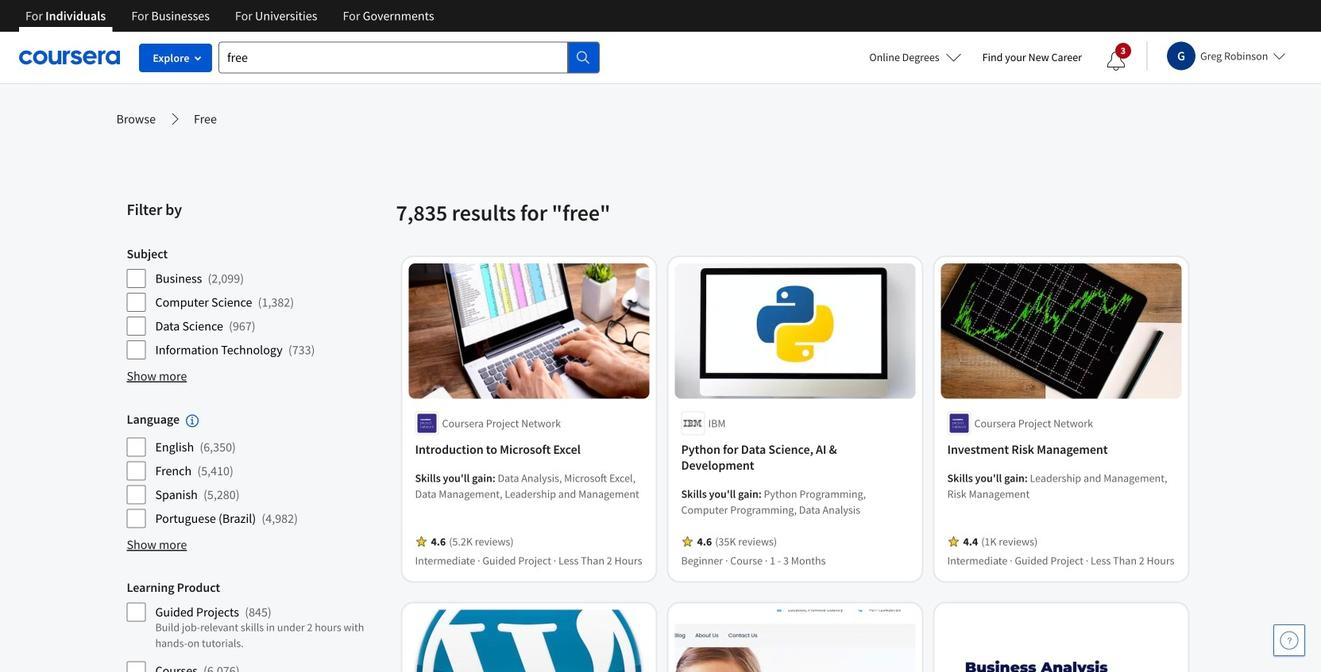 Task type: locate. For each thing, give the bounding box(es) containing it.
2 vertical spatial group
[[127, 580, 387, 673]]

None search field
[[218, 42, 600, 73]]

2 group from the top
[[127, 412, 387, 529]]

group
[[127, 246, 387, 361], [127, 412, 387, 529], [127, 580, 387, 673]]

coursera image
[[19, 45, 120, 70]]

0 vertical spatial group
[[127, 246, 387, 361]]

1 vertical spatial group
[[127, 412, 387, 529]]



Task type: vqa. For each thing, say whether or not it's contained in the screenshot.
Help Center icon
yes



Task type: describe. For each thing, give the bounding box(es) containing it.
1 group from the top
[[127, 246, 387, 361]]

information about this filter group image
[[186, 415, 199, 428]]

What do you want to learn? text field
[[218, 42, 568, 73]]

help center image
[[1280, 632, 1299, 651]]

banner navigation
[[13, 0, 447, 32]]

3 group from the top
[[127, 580, 387, 673]]



